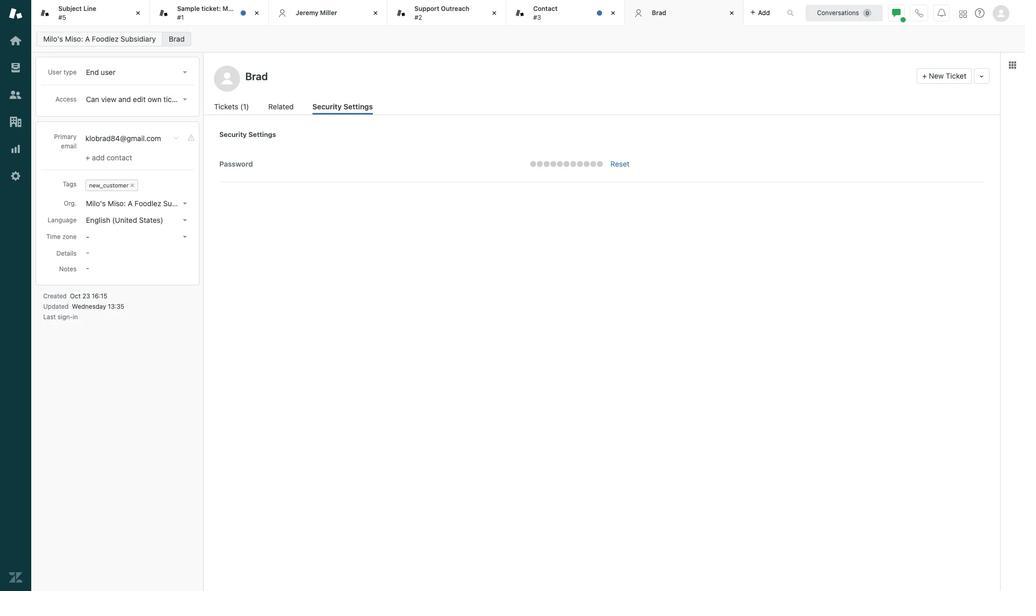 Task type: vqa. For each thing, say whether or not it's contained in the screenshot.
the "Learn more" link
no



Task type: locate. For each thing, give the bounding box(es) containing it.
can view and edit own tickets only
[[86, 95, 202, 104]]

+ left contact
[[85, 153, 90, 162]]

milo's inside the secondary element
[[43, 34, 63, 43]]

0 vertical spatial settings
[[344, 102, 373, 111]]

time zone
[[46, 233, 77, 241]]

reporting image
[[9, 142, 22, 156]]

arrow down image inside can view and edit own tickets only button
[[183, 98, 187, 101]]

arrow down image down english (united states) button
[[183, 236, 187, 238]]

1 vertical spatial +
[[85, 153, 90, 162]]

close image right 'outreach'
[[489, 8, 499, 18]]

milo's inside button
[[86, 199, 106, 208]]

support
[[415, 5, 439, 13]]

arrow down image inside english (united states) button
[[183, 219, 187, 221]]

1 vertical spatial foodlez
[[135, 199, 161, 208]]

foodlez up the states)
[[135, 199, 161, 208]]

security down tickets (1) 'link'
[[219, 130, 247, 139]]

arrow down image inside - button
[[183, 236, 187, 238]]

None text field
[[242, 68, 913, 84]]

miso:
[[65, 34, 83, 43], [108, 199, 126, 208]]

brad tab
[[625, 0, 744, 26]]

foodlez up user
[[92, 34, 119, 43]]

close image right the the
[[252, 8, 262, 18]]

0 vertical spatial add
[[758, 9, 770, 16]]

milo's
[[43, 34, 63, 43], [86, 199, 106, 208]]

#1
[[177, 13, 184, 21]]

get help image
[[975, 8, 985, 18]]

new
[[929, 71, 944, 80]]

milo's miso: a foodlez subsidiary button
[[83, 196, 199, 211]]

last
[[43, 313, 56, 321]]

milo's miso: a foodlez subsidiary down line
[[43, 34, 156, 43]]

2 vertical spatial arrow down image
[[183, 219, 187, 221]]

+ left new
[[923, 71, 927, 80]]

milo's miso: a foodlez subsidiary
[[43, 34, 156, 43], [86, 199, 199, 208]]

subsidiary
[[121, 34, 156, 43], [163, 199, 199, 208]]

1 vertical spatial security settings
[[219, 130, 276, 139]]

close image for tab containing support outreach
[[489, 8, 499, 18]]

brad link
[[162, 32, 191, 46]]

oct
[[70, 292, 81, 300]]

settings
[[344, 102, 373, 111], [249, 130, 276, 139]]

0 horizontal spatial foodlez
[[92, 34, 119, 43]]

arrow down image for milo's miso: a foodlez subsidiary
[[183, 203, 187, 205]]

arrow down image right the states)
[[183, 219, 187, 221]]

0 horizontal spatial milo's
[[43, 34, 63, 43]]

+
[[923, 71, 927, 80], [85, 153, 90, 162]]

arrow down image up tickets
[[183, 71, 187, 73]]

+ inside button
[[923, 71, 927, 80]]

sample
[[177, 5, 200, 13]]

1 vertical spatial milo's miso: a foodlez subsidiary
[[86, 199, 199, 208]]

3 close image from the left
[[370, 8, 381, 18]]

close image left add popup button
[[726, 8, 737, 18]]

arrow down image up english (united states) button
[[183, 203, 187, 205]]

ticket
[[946, 71, 967, 80]]

0 vertical spatial milo's
[[43, 34, 63, 43]]

add button
[[744, 0, 776, 26]]

3 arrow down image from the top
[[183, 219, 187, 221]]

0 vertical spatial foodlez
[[92, 34, 119, 43]]

subsidiary up end user button
[[121, 34, 156, 43]]

language
[[48, 216, 77, 224]]

arrow down image
[[183, 203, 187, 205], [183, 236, 187, 238]]

1 vertical spatial arrow down image
[[183, 236, 187, 238]]

a up (united
[[128, 199, 133, 208]]

1 horizontal spatial a
[[128, 199, 133, 208]]

2 close image from the left
[[252, 8, 262, 18]]

0 horizontal spatial a
[[85, 34, 90, 43]]

arrow down image inside milo's miso: a foodlez subsidiary button
[[183, 203, 187, 205]]

1 horizontal spatial security
[[312, 102, 342, 111]]

0 horizontal spatial security
[[219, 130, 247, 139]]

the
[[240, 5, 250, 13]]

close image left #2
[[370, 8, 381, 18]]

5 close image from the left
[[726, 8, 737, 18]]

notifications image
[[938, 9, 946, 17]]

0 horizontal spatial add
[[92, 153, 105, 162]]

0 vertical spatial brad
[[652, 9, 666, 17]]

klobrad84@gmail.com
[[85, 134, 161, 143]]

1 horizontal spatial add
[[758, 9, 770, 16]]

access
[[55, 95, 77, 103]]

1 horizontal spatial security settings
[[312, 102, 373, 111]]

close image inside brad tab
[[726, 8, 737, 18]]

arrow down image for -
[[183, 236, 187, 238]]

close image for brad tab
[[726, 8, 737, 18]]

0 horizontal spatial brad
[[169, 34, 185, 43]]

jeremy
[[296, 9, 318, 17]]

ticket:
[[202, 5, 221, 13]]

3 tab from the left
[[387, 0, 506, 26]]

end
[[86, 68, 99, 77]]

2 arrow down image from the top
[[183, 236, 187, 238]]

1 horizontal spatial +
[[923, 71, 927, 80]]

brad right close image
[[652, 9, 666, 17]]

1 arrow down image from the top
[[183, 203, 187, 205]]

tab
[[31, 0, 150, 26], [150, 0, 269, 26], [387, 0, 506, 26], [506, 0, 625, 26]]

reset link
[[611, 159, 630, 168]]

2 tab from the left
[[150, 0, 269, 26]]

1 vertical spatial a
[[128, 199, 133, 208]]

0 vertical spatial miso:
[[65, 34, 83, 43]]

4 tab from the left
[[506, 0, 625, 26]]

miso: up english (united states)
[[108, 199, 126, 208]]

1 horizontal spatial subsidiary
[[163, 199, 199, 208]]

0 vertical spatial arrow down image
[[183, 203, 187, 205]]

org.
[[64, 200, 77, 207]]

1 vertical spatial security
[[219, 130, 247, 139]]

close image
[[133, 8, 143, 18], [252, 8, 262, 18], [370, 8, 381, 18], [489, 8, 499, 18], [726, 8, 737, 18]]

milo's down the #5
[[43, 34, 63, 43]]

contact
[[533, 5, 558, 13]]

brad down #1
[[169, 34, 185, 43]]

0 horizontal spatial miso:
[[65, 34, 83, 43]]

views image
[[9, 61, 22, 74]]

tickets (1)
[[214, 102, 249, 111]]

subsidiary up english (united states) button
[[163, 199, 199, 208]]

foodlez
[[92, 34, 119, 43], [135, 199, 161, 208]]

arrow down image
[[183, 71, 187, 73], [183, 98, 187, 101], [183, 219, 187, 221]]

0 vertical spatial +
[[923, 71, 927, 80]]

arrow down image for end user
[[183, 71, 187, 73]]

+ for + new ticket
[[923, 71, 927, 80]]

1 horizontal spatial brad
[[652, 9, 666, 17]]

ticket
[[251, 5, 269, 13]]

0 vertical spatial arrow down image
[[183, 71, 187, 73]]

1 vertical spatial settings
[[249, 130, 276, 139]]

new_customer menu
[[83, 178, 191, 193]]

miso: inside the secondary element
[[65, 34, 83, 43]]

edit
[[133, 95, 146, 104]]

1 vertical spatial milo's
[[86, 199, 106, 208]]

4 close image from the left
[[489, 8, 499, 18]]

brad inside the secondary element
[[169, 34, 185, 43]]

wednesday
[[72, 303, 106, 310]]

primary
[[54, 133, 77, 141]]

meet
[[223, 5, 238, 13]]

close image for tab containing subject line
[[133, 8, 143, 18]]

subject
[[58, 5, 82, 13]]

main element
[[0, 0, 31, 591]]

#5
[[58, 13, 66, 21]]

close image left #1
[[133, 8, 143, 18]]

1 vertical spatial brad
[[169, 34, 185, 43]]

security right the related link
[[312, 102, 342, 111]]

and
[[118, 95, 131, 104]]

close image inside jeremy miller tab
[[370, 8, 381, 18]]

0 vertical spatial subsidiary
[[121, 34, 156, 43]]

arrow down image inside end user button
[[183, 71, 187, 73]]

tags
[[63, 180, 77, 188]]

1 horizontal spatial settings
[[344, 102, 373, 111]]

english (united states)
[[86, 216, 163, 225]]

1 close image from the left
[[133, 8, 143, 18]]

arrow down image left only
[[183, 98, 187, 101]]

miso: down the #5
[[65, 34, 83, 43]]

1 horizontal spatial milo's
[[86, 199, 106, 208]]

#3
[[533, 13, 541, 21]]

subsidiary inside the secondary element
[[121, 34, 156, 43]]

1 tab from the left
[[31, 0, 150, 26]]

milo's miso: a foodlez subsidiary inside button
[[86, 199, 199, 208]]

contact
[[107, 153, 132, 162]]

0 vertical spatial milo's miso: a foodlez subsidiary
[[43, 34, 156, 43]]

secondary element
[[31, 29, 1025, 49]]

0 horizontal spatial +
[[85, 153, 90, 162]]

1 vertical spatial miso:
[[108, 199, 126, 208]]

add
[[758, 9, 770, 16], [92, 153, 105, 162]]

1 vertical spatial arrow down image
[[183, 98, 187, 101]]

milo's up english
[[86, 199, 106, 208]]

1 horizontal spatial miso:
[[108, 199, 126, 208]]

brad
[[652, 9, 666, 17], [169, 34, 185, 43]]

1 arrow down image from the top
[[183, 71, 187, 73]]

milo's miso: a foodlez subsidiary up english (united states) button
[[86, 199, 199, 208]]

1 horizontal spatial foodlez
[[135, 199, 161, 208]]

a down subject line #5
[[85, 34, 90, 43]]

security settings
[[312, 102, 373, 111], [219, 130, 276, 139]]

0 horizontal spatial subsidiary
[[121, 34, 156, 43]]

notes
[[59, 265, 77, 273]]

end user button
[[83, 65, 191, 80]]

tab containing subject line
[[31, 0, 150, 26]]

None field
[[83, 193, 90, 205]]

1 vertical spatial subsidiary
[[163, 199, 199, 208]]

2 arrow down image from the top
[[183, 98, 187, 101]]



Task type: describe. For each thing, give the bounding box(es) containing it.
jeremy miller
[[296, 9, 337, 17]]

user
[[48, 68, 62, 76]]

foodlez inside the secondary element
[[92, 34, 119, 43]]

user
[[101, 68, 115, 77]]

13:35
[[108, 303, 124, 310]]

arrow down image for english (united states)
[[183, 219, 187, 221]]

0 vertical spatial a
[[85, 34, 90, 43]]

own
[[148, 95, 162, 104]]

outreach
[[441, 5, 469, 13]]

milo's miso: a foodlez subsidiary inside the secondary element
[[43, 34, 156, 43]]

0 vertical spatial security
[[312, 102, 342, 111]]

tickets
[[163, 95, 186, 104]]

tickets
[[214, 102, 238, 111]]

#2
[[415, 13, 422, 21]]

sample ticket: meet the ticket #1
[[177, 5, 269, 21]]

states)
[[139, 216, 163, 225]]

button displays agent's chat status as online. image
[[892, 9, 901, 17]]

brad inside tab
[[652, 9, 666, 17]]

tab containing contact
[[506, 0, 625, 26]]

arrow down image for can view and edit own tickets only
[[183, 98, 187, 101]]

0 vertical spatial security settings
[[312, 102, 373, 111]]

subsidiary inside button
[[163, 199, 199, 208]]

email
[[61, 142, 77, 150]]

close image for jeremy miller tab
[[370, 8, 381, 18]]

+ new ticket
[[923, 71, 967, 80]]

admin image
[[9, 169, 22, 183]]

subject line #5
[[58, 5, 96, 21]]

password
[[219, 160, 253, 168]]

(united
[[112, 216, 137, 225]]

new_customer
[[89, 182, 129, 189]]

-
[[86, 232, 89, 241]]

english
[[86, 216, 110, 225]]

- button
[[83, 230, 191, 244]]

16:15
[[92, 292, 107, 300]]

tabs tab list
[[31, 0, 776, 26]]

(1)
[[240, 102, 249, 111]]

english (united states) button
[[83, 213, 191, 228]]

created oct 23 16:15 updated wednesday 13:35 last sign-in
[[43, 292, 124, 321]]

0 horizontal spatial security settings
[[219, 130, 276, 139]]

get started image
[[9, 34, 22, 47]]

zendesk products image
[[960, 10, 967, 17]]

close image
[[608, 8, 618, 18]]

conversations
[[817, 9, 859, 16]]

zendesk image
[[9, 571, 22, 585]]

related
[[268, 102, 294, 111]]

in
[[73, 313, 78, 321]]

organizations image
[[9, 115, 22, 129]]

add inside add popup button
[[758, 9, 770, 16]]

contact #3
[[533, 5, 558, 21]]

zendesk support image
[[9, 7, 22, 20]]

user type
[[48, 68, 77, 76]]

can view and edit own tickets only button
[[83, 92, 202, 107]]

view
[[101, 95, 116, 104]]

related link
[[268, 101, 295, 115]]

can
[[86, 95, 99, 104]]

details
[[56, 250, 77, 257]]

tickets (1) link
[[214, 101, 251, 115]]

security settings link
[[312, 101, 373, 115]]

line
[[83, 5, 96, 13]]

tab containing sample ticket: meet the ticket
[[150, 0, 269, 26]]

updated
[[43, 303, 69, 310]]

support outreach #2
[[415, 5, 469, 21]]

●●●●●●●●●●● reset
[[530, 159, 630, 168]]

end user
[[86, 68, 115, 77]]

created
[[43, 292, 67, 300]]

●●●●●●●●●●●
[[530, 159, 603, 168]]

foodlez inside button
[[135, 199, 161, 208]]

23
[[82, 292, 90, 300]]

+ for + add contact
[[85, 153, 90, 162]]

customers image
[[9, 88, 22, 102]]

new_customer link
[[89, 182, 129, 189]]

only
[[188, 95, 202, 104]]

conversations button
[[806, 4, 883, 21]]

time
[[46, 233, 61, 241]]

jeremy miller tab
[[269, 0, 387, 26]]

tab containing support outreach
[[387, 0, 506, 26]]

1 vertical spatial add
[[92, 153, 105, 162]]

miso: inside button
[[108, 199, 126, 208]]

primary email
[[54, 133, 77, 150]]

type
[[64, 68, 77, 76]]

apps image
[[1009, 61, 1017, 69]]

zone
[[62, 233, 77, 241]]

0 horizontal spatial settings
[[249, 130, 276, 139]]

sign-
[[58, 313, 73, 321]]

a inside button
[[128, 199, 133, 208]]

+ new ticket button
[[917, 68, 972, 84]]

milo's miso: a foodlez subsidiary link
[[36, 32, 163, 46]]

reset
[[611, 159, 630, 168]]

miller
[[320, 9, 337, 17]]

+ add contact
[[85, 153, 132, 162]]



